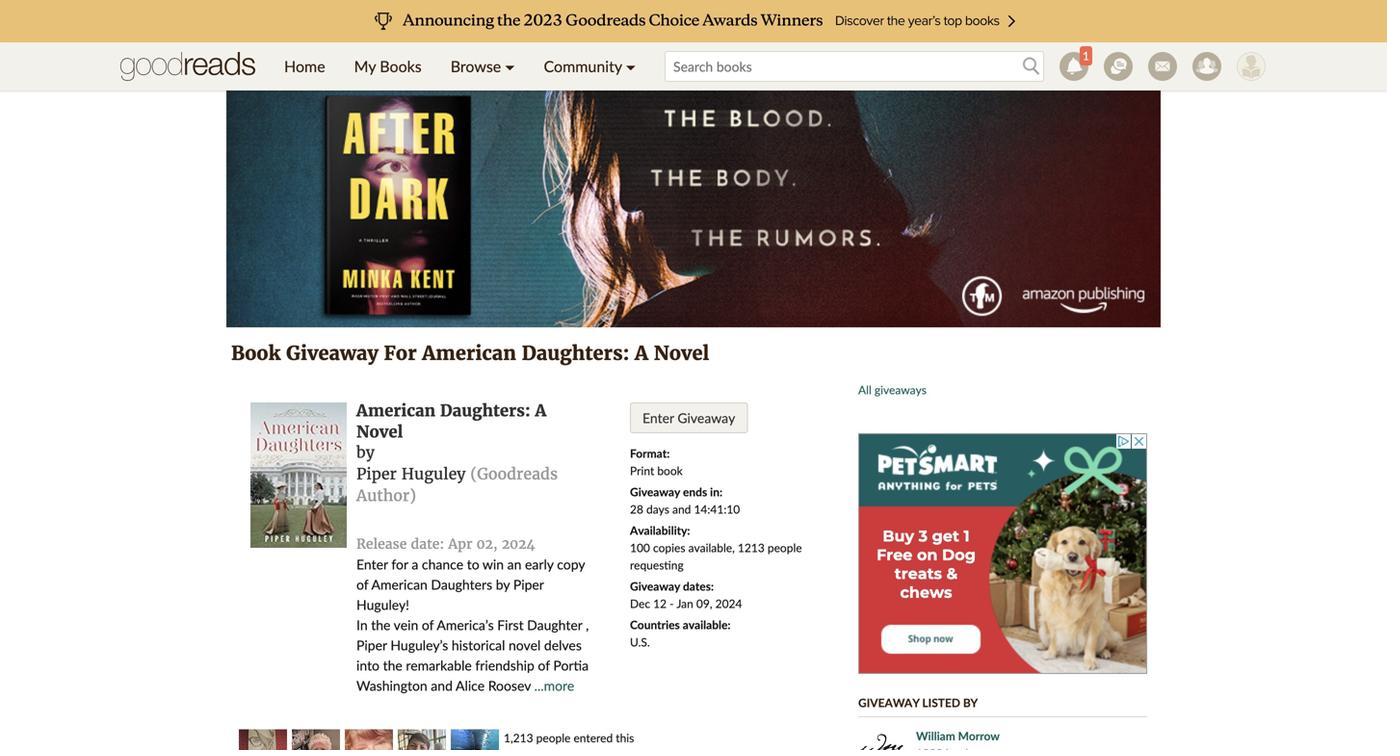 Task type: locate. For each thing, give the bounding box(es) containing it.
1 vertical spatial piper
[[514, 577, 544, 593]]

a up (goodreads
[[535, 401, 547, 421]]

copies
[[653, 541, 686, 555]]

community
[[544, 57, 622, 76]]

by
[[357, 443, 375, 463], [496, 577, 510, 593]]

and down "remarkable"
[[431, 678, 453, 695]]

1 vertical spatial advertisement region
[[859, 434, 1148, 675]]

giveaway left for
[[286, 342, 379, 366]]

1 horizontal spatial a
[[635, 342, 649, 366]]

▾
[[505, 57, 515, 76], [626, 57, 636, 76]]

the up "washington"
[[383, 658, 403, 674]]

...more link
[[535, 678, 575, 695]]

0 horizontal spatial by
[[357, 443, 375, 463]]

enter for a chance to win an early copy of american daughters by piper huguley! in the vein of america's first daughter , piper huguley's historical novel delves into the remarkable friendship of portia washington and alice roosev
[[357, 557, 589, 695]]

0 vertical spatial daughters:
[[522, 342, 630, 366]]

▾ inside popup button
[[505, 57, 515, 76]]

1 vertical spatial daughters:
[[440, 401, 531, 421]]

advertisement region
[[226, 87, 1161, 328], [859, 434, 1148, 675]]

american down 'for'
[[372, 577, 428, 593]]

bob builder image
[[1237, 52, 1266, 81]]

an
[[508, 557, 522, 573]]

▾ for community ▾
[[626, 57, 636, 76]]

2 ▾ from the left
[[626, 57, 636, 76]]

of up huguley!
[[357, 577, 369, 593]]

2024 right 09,
[[716, 597, 743, 611]]

enter inside enter for a chance to win an early copy of american daughters by piper huguley! in the vein of america's first daughter , piper huguley's historical novel delves into the remarkable friendship of portia washington and alice roosev
[[357, 557, 388, 573]]

(goodreads author)
[[357, 465, 558, 506]]

to
[[467, 557, 480, 573]]

people right 1213
[[768, 541, 802, 555]]

1 horizontal spatial novel
[[654, 342, 710, 366]]

▾ right community
[[626, 57, 636, 76]]

0 vertical spatial and
[[673, 503, 691, 517]]

jan
[[677, 597, 694, 611]]

and
[[673, 503, 691, 517], [431, 678, 453, 695]]

enter giveaway link
[[630, 403, 748, 434]]

0 vertical spatial 2024
[[502, 536, 535, 553]]

1 horizontal spatial by
[[496, 577, 510, 593]]

portia
[[554, 658, 589, 674]]

enter for enter giveaway
[[643, 410, 674, 426]]

enter down release
[[357, 557, 388, 573]]

for
[[392, 557, 408, 573]]

the
[[371, 617, 391, 634], [383, 658, 403, 674]]

of
[[357, 577, 369, 593], [422, 617, 434, 634], [538, 658, 550, 674]]

people inside format: print book giveaway ends in: 28 days and 14:41:10 availability: 100 copies available,         1213 people requesting giveaway dates: dec 12         - jan 09, 2024 countries available: u.s.
[[768, 541, 802, 555]]

novel
[[654, 342, 710, 366], [357, 422, 403, 442]]

menu
[[270, 42, 651, 91]]

format: print book giveaway ends in: 28 days and 14:41:10 availability: 100 copies available,         1213 people requesting giveaway dates: dec 12         - jan 09, 2024 countries available: u.s.
[[630, 447, 802, 650]]

1 vertical spatial people
[[536, 732, 571, 746]]

0 vertical spatial novel
[[654, 342, 710, 366]]

2 vertical spatial of
[[538, 658, 550, 674]]

1 vertical spatial by
[[496, 577, 510, 593]]

0 vertical spatial by
[[357, 443, 375, 463]]

of right vein
[[422, 617, 434, 634]]

0 horizontal spatial novel
[[357, 422, 403, 442]]

browse ▾
[[451, 57, 515, 76]]

09,
[[697, 597, 713, 611]]

0 vertical spatial a
[[635, 342, 649, 366]]

release
[[357, 536, 407, 553]]

0 horizontal spatial ▾
[[505, 57, 515, 76]]

▾ right browse
[[505, 57, 515, 76]]

apr
[[449, 536, 473, 553]]

people up the giveaway
[[536, 732, 571, 746]]

my books
[[354, 57, 422, 76]]

0 vertical spatial people
[[768, 541, 802, 555]]

daughters
[[431, 577, 493, 593]]

giveaway up days
[[630, 485, 680, 499]]

0 vertical spatial enter
[[643, 410, 674, 426]]

by down win
[[496, 577, 510, 593]]

0 horizontal spatial enter
[[357, 557, 388, 573]]

2024
[[502, 536, 535, 553], [716, 597, 743, 611]]

1,213 people entered this giveaway
[[504, 732, 634, 751]]

the right in
[[371, 617, 391, 634]]

1 horizontal spatial people
[[768, 541, 802, 555]]

novel up piper huguley link
[[357, 422, 403, 442]]

0 vertical spatial of
[[357, 577, 369, 593]]

this
[[616, 732, 634, 746]]

1 vertical spatial a
[[535, 401, 547, 421]]

daughters:
[[522, 342, 630, 366], [440, 401, 531, 421]]

and inside enter for a chance to win an early copy of american daughters by piper huguley! in the vein of america's first daughter , piper huguley's historical novel delves into the remarkable friendship of portia washington and alice roosev
[[431, 678, 453, 695]]

Search books text field
[[665, 51, 1045, 82]]

giveaway
[[504, 749, 551, 751]]

of up ...more
[[538, 658, 550, 674]]

1 vertical spatial and
[[431, 678, 453, 695]]

enter inside enter giveaway link
[[643, 410, 674, 426]]

book
[[658, 464, 683, 478]]

piper up into
[[357, 638, 387, 654]]

giveaway left listed
[[859, 696, 920, 710]]

1 vertical spatial enter
[[357, 557, 388, 573]]

historical
[[452, 638, 505, 654]]

all giveaways link
[[859, 383, 927, 397]]

american
[[422, 342, 517, 366], [357, 401, 436, 421], [372, 577, 428, 593]]

my
[[354, 57, 376, 76]]

0 horizontal spatial and
[[431, 678, 453, 695]]

copy
[[557, 557, 585, 573]]

book
[[231, 342, 281, 366]]

william
[[917, 730, 956, 743]]

win
[[483, 557, 504, 573]]

people inside 1,213 people entered this giveaway
[[536, 732, 571, 746]]

2 vertical spatial piper
[[357, 638, 387, 654]]

entered
[[574, 732, 613, 746]]

washington
[[357, 678, 428, 695]]

enter up the format:
[[643, 410, 674, 426]]

piper up author)
[[357, 465, 397, 484]]

american right for
[[422, 342, 517, 366]]

in:
[[710, 485, 723, 499]]

a
[[635, 342, 649, 366], [535, 401, 547, 421]]

enter for enter for a chance to win an early copy of american daughters by piper huguley! in the vein of america's first daughter , piper huguley's historical novel delves into the remarkable friendship of portia washington and alice roosev
[[357, 557, 388, 573]]

giveaway
[[286, 342, 379, 366], [678, 410, 736, 426], [630, 485, 680, 499], [630, 580, 680, 594], [859, 696, 920, 710]]

14:41:10
[[694, 503, 740, 517]]

inbox image
[[1149, 52, 1178, 81]]

and inside format: print book giveaway ends in: 28 days and 14:41:10 availability: 100 copies available,         1213 people requesting giveaway dates: dec 12         - jan 09, 2024 countries available: u.s.
[[673, 503, 691, 517]]

and down "ends"
[[673, 503, 691, 517]]

1 vertical spatial novel
[[357, 422, 403, 442]]

enter giveaway
[[643, 410, 736, 426]]

giveaway up "12"
[[630, 580, 680, 594]]

12
[[654, 597, 667, 611]]

in
[[357, 617, 368, 634]]

novel
[[509, 638, 541, 654]]

0 vertical spatial american
[[422, 342, 517, 366]]

▾ inside popup button
[[626, 57, 636, 76]]

1 horizontal spatial and
[[673, 503, 691, 517]]

1 horizontal spatial of
[[422, 617, 434, 634]]

1 vertical spatial american
[[357, 401, 436, 421]]

1 horizontal spatial ▾
[[626, 57, 636, 76]]

enter
[[643, 410, 674, 426], [357, 557, 388, 573]]

all
[[859, 383, 872, 397]]

1 vertical spatial of
[[422, 617, 434, 634]]

1 horizontal spatial 2024
[[716, 597, 743, 611]]

a up enter giveaway
[[635, 342, 649, 366]]

american down for
[[357, 401, 436, 421]]

by up author)
[[357, 443, 375, 463]]

morrow
[[959, 730, 1000, 743]]

2 vertical spatial american
[[372, 577, 428, 593]]

giveaway listed by
[[859, 696, 979, 710]]

for
[[384, 342, 417, 366]]

piper
[[357, 465, 397, 484], [514, 577, 544, 593], [357, 638, 387, 654]]

1 vertical spatial 2024
[[716, 597, 743, 611]]

0 horizontal spatial people
[[536, 732, 571, 746]]

1 ▾ from the left
[[505, 57, 515, 76]]

2 horizontal spatial of
[[538, 658, 550, 674]]

2024 up an
[[502, 536, 535, 553]]

1 horizontal spatial enter
[[643, 410, 674, 426]]

american daughters: a novel
[[357, 401, 547, 442]]

piper huguley link
[[357, 465, 466, 484]]

0 horizontal spatial a
[[535, 401, 547, 421]]

my group discussions image
[[1104, 52, 1133, 81]]

novel up enter giveaway
[[654, 342, 710, 366]]

huguley
[[402, 465, 466, 484]]

delves
[[544, 638, 582, 654]]

vein
[[394, 617, 419, 634]]

available,
[[689, 541, 735, 555]]

Search for books to add to your shelves search field
[[665, 51, 1045, 82]]

piper down the early
[[514, 577, 544, 593]]



Task type: describe. For each thing, give the bounding box(es) containing it.
2024 inside format: print book giveaway ends in: 28 days and 14:41:10 availability: 100 copies available,         1213 people requesting giveaway dates: dec 12         - jan 09, 2024 countries available: u.s.
[[716, 597, 743, 611]]

0 horizontal spatial of
[[357, 577, 369, 593]]

a
[[412, 557, 419, 573]]

0 vertical spatial the
[[371, 617, 391, 634]]

by
[[964, 696, 979, 710]]

menu containing home
[[270, 42, 651, 91]]

▾ for browse ▾
[[505, 57, 515, 76]]

date:
[[411, 536, 445, 553]]

0 vertical spatial advertisement region
[[226, 87, 1161, 328]]

release           date: apr 02, 2024
[[357, 536, 535, 553]]

format:
[[630, 447, 670, 461]]

alice
[[456, 678, 485, 695]]

remarkable
[[406, 658, 472, 674]]

countries
[[630, 618, 680, 632]]

american daughters by piper huguley image
[[251, 403, 347, 548]]

community ▾ button
[[530, 42, 651, 91]]

ends
[[683, 485, 708, 499]]

1213
[[738, 541, 765, 555]]

-
[[670, 597, 674, 611]]

american daughters: a novel link
[[357, 401, 547, 442]]

novel inside 'american daughters: a novel'
[[357, 422, 403, 442]]

dates:
[[683, 580, 714, 594]]

browse
[[451, 57, 501, 76]]

days
[[647, 503, 670, 517]]

daughter
[[527, 617, 583, 634]]

all giveaways
[[859, 383, 927, 397]]

1,213
[[504, 732, 534, 746]]

chance
[[422, 557, 464, 573]]

1 button
[[1052, 42, 1097, 91]]

community ▾
[[544, 57, 636, 76]]

0 horizontal spatial 2024
[[502, 536, 535, 553]]

huguley's
[[391, 638, 448, 654]]

1 vertical spatial the
[[383, 658, 403, 674]]

william morrow
[[917, 730, 1000, 743]]

book giveaway for american daughters: a novel
[[231, 342, 710, 366]]

daughters: inside 'american daughters: a novel'
[[440, 401, 531, 421]]

friend requests image
[[1193, 52, 1222, 81]]

william morrow link
[[917, 728, 1003, 745]]

print
[[630, 464, 655, 478]]

listed
[[923, 696, 961, 710]]

available:
[[683, 618, 731, 632]]

a inside 'american daughters: a novel'
[[535, 401, 547, 421]]

american inside enter for a chance to win an early copy of american daughters by piper huguley! in the vein of america's first daughter , piper huguley's historical novel delves into the remarkable friendship of portia washington and alice roosev
[[372, 577, 428, 593]]

(goodreads
[[471, 465, 558, 484]]

books
[[380, 57, 422, 76]]

roosev
[[488, 678, 531, 695]]

friendship
[[475, 658, 535, 674]]

huguley!
[[357, 597, 410, 614]]

0 vertical spatial piper
[[357, 465, 397, 484]]

early
[[525, 557, 554, 573]]

first
[[497, 617, 524, 634]]

home link
[[270, 42, 340, 91]]

28
[[630, 503, 644, 517]]

1
[[1083, 49, 1090, 63]]

u.s.
[[630, 636, 650, 650]]

into
[[357, 658, 380, 674]]

american inside 'american daughters: a novel'
[[357, 401, 436, 421]]

author)
[[357, 487, 416, 506]]

availability:
[[630, 524, 691, 538]]

...more
[[535, 678, 575, 695]]

piper huguley
[[357, 465, 466, 484]]

home
[[284, 57, 325, 76]]

giveaway up the book at left bottom
[[678, 410, 736, 426]]

browse ▾ button
[[436, 42, 530, 91]]

requesting
[[630, 558, 684, 572]]

my books link
[[340, 42, 436, 91]]

100
[[630, 541, 650, 555]]

,
[[586, 617, 589, 634]]

notifications element
[[1060, 46, 1093, 81]]

giveaways
[[875, 383, 927, 397]]

america's
[[437, 617, 494, 634]]

by inside enter for a chance to win an early copy of american daughters by piper huguley! in the vein of america's first daughter , piper huguley's historical novel delves into the remarkable friendship of portia washington and alice roosev
[[496, 577, 510, 593]]

dec
[[630, 597, 651, 611]]



Task type: vqa. For each thing, say whether or not it's contained in the screenshot.
the top people
yes



